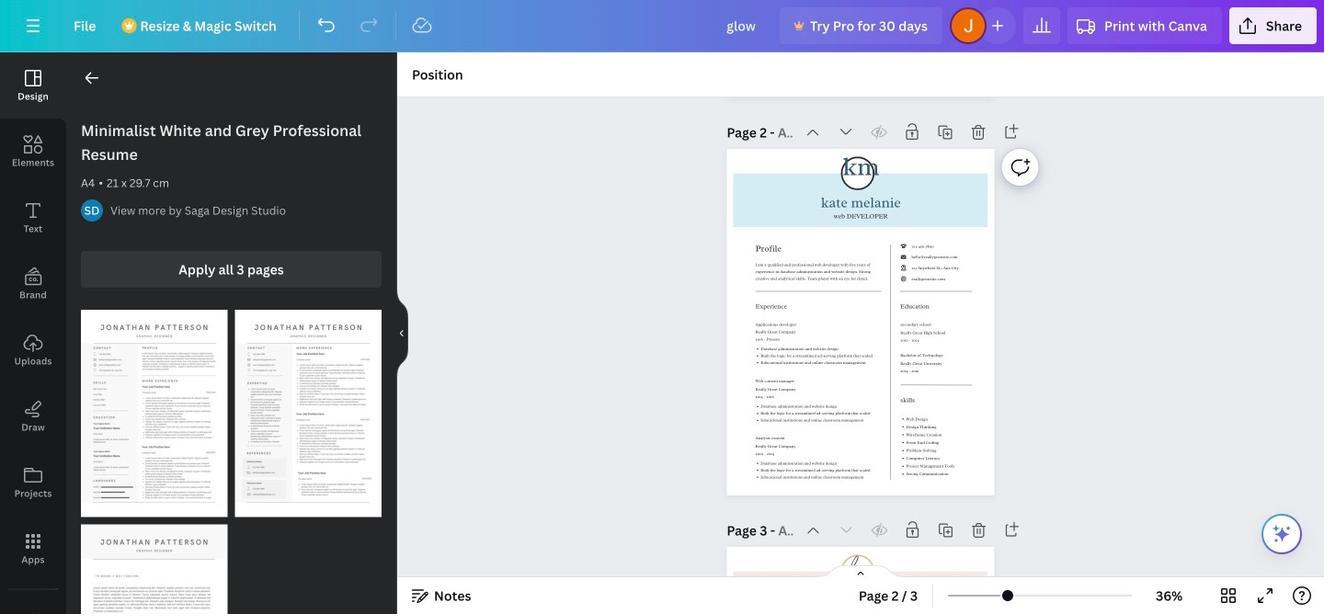 Task type: describe. For each thing, give the bounding box(es) containing it.
Design title text field
[[712, 7, 773, 44]]

main menu bar
[[0, 0, 1325, 52]]

saga design studio element
[[81, 200, 103, 222]]

show pages image
[[817, 565, 905, 580]]

saga design studio image
[[81, 200, 103, 222]]

canva assistant image
[[1271, 523, 1294, 546]]



Task type: vqa. For each thing, say whether or not it's contained in the screenshot.
Minimalist White and Grey Professional Resume image
yes



Task type: locate. For each thing, give the bounding box(es) containing it.
hide image
[[397, 289, 408, 378]]

2 page title text field from the top
[[779, 522, 793, 540]]

1 vertical spatial page title text field
[[779, 522, 793, 540]]

0 vertical spatial page title text field
[[778, 123, 793, 142]]

minimalist white and grey professional resume image
[[81, 310, 228, 517], [235, 310, 382, 517], [81, 525, 228, 615]]

1 page title text field from the top
[[778, 123, 793, 142]]

minimalist white and grey professional resume element
[[81, 310, 228, 517], [235, 310, 382, 517], [81, 525, 228, 615]]

side panel tab list
[[0, 52, 66, 615]]

Page title text field
[[778, 123, 793, 142], [779, 522, 793, 540]]



